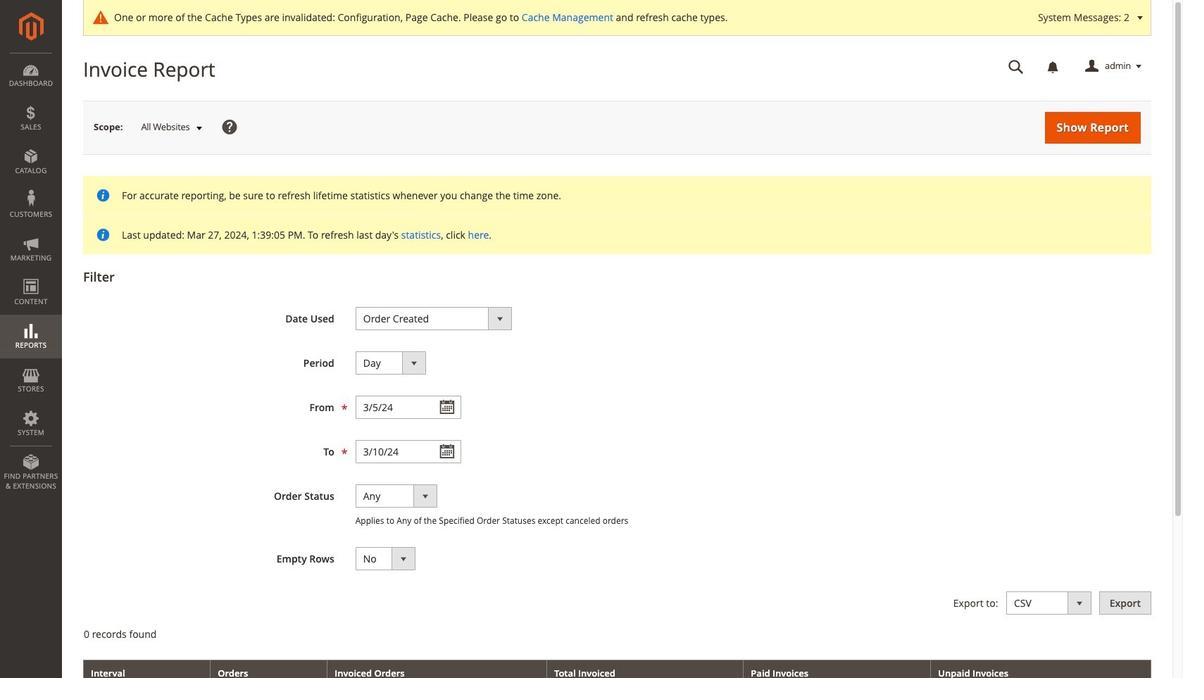 Task type: locate. For each thing, give the bounding box(es) containing it.
magento admin panel image
[[19, 12, 43, 41]]

None text field
[[999, 54, 1034, 79]]

menu bar
[[0, 53, 62, 498]]

None text field
[[356, 396, 461, 419], [356, 440, 461, 464], [356, 396, 461, 419], [356, 440, 461, 464]]



